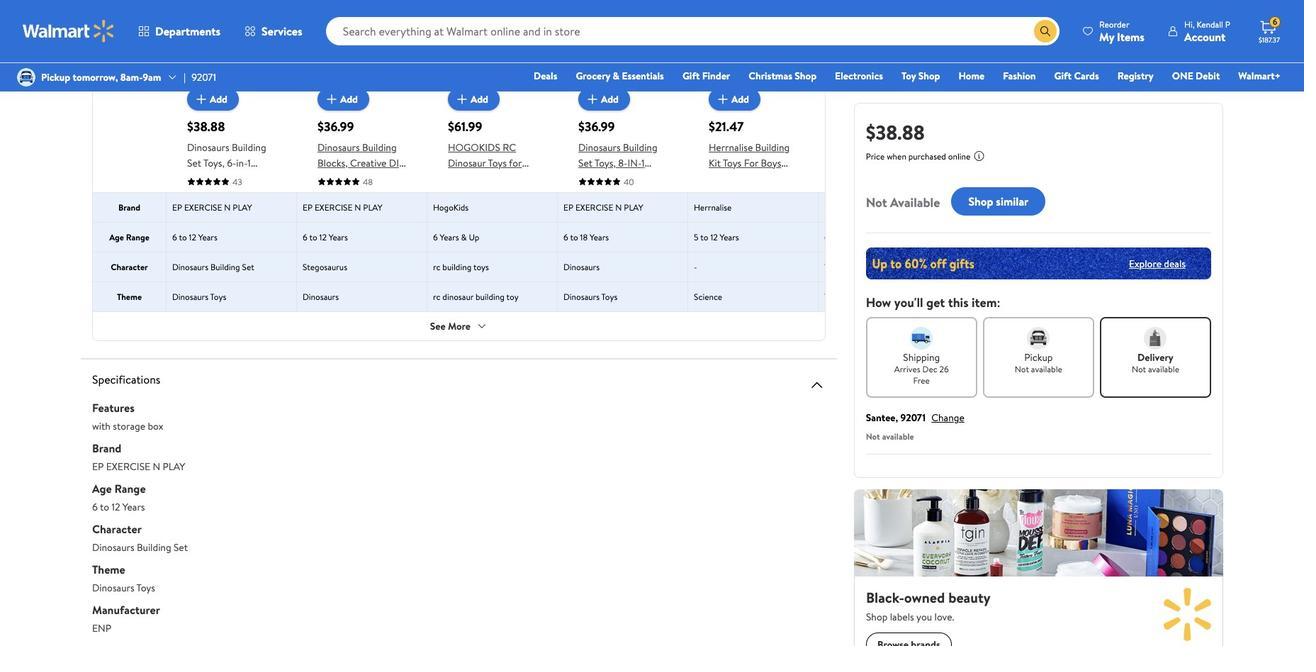 Task type: describe. For each thing, give the bounding box(es) containing it.
row containing character
[[93, 252, 1211, 281]]

arrives
[[895, 363, 921, 375]]

search icon image
[[1040, 26, 1052, 37]]

one debit link
[[1166, 68, 1227, 84]]

for inside $36.99 dinosaurs building blocks, creative diy construction toy for boys girls aged 6 7 8 9 10 11 12 (539 pieces)
[[393, 171, 406, 186]]

dinosaurs inside $36.99 dinosaurs building blocks, creative diy construction toy for boys girls aged 6 7 8 9 10 11 12 (539 pieces)
[[318, 140, 360, 154]]

building inside $36.99 dinosaurs building blocks, creative diy construction toy for boys girls aged 6 7 8 9 10 11 12 (539 pieces)
[[362, 140, 397, 154]]

stem inside $61.99 hogokids rc dinosaur toys for kids, 515pcs remote control stem projects jurassic building toys blocks sets educational birthday gift for kids 6-12 year old
[[484, 187, 508, 201]]

n right storage
[[616, 201, 622, 213]]

christmas shop
[[749, 69, 817, 83]]

$38.88 group
[[187, 14, 277, 248]]

essentials
[[622, 69, 664, 83]]

not available
[[866, 194, 941, 211]]

1 dinosaurs toys from the left
[[172, 291, 226, 303]]

play for 1st ep exercise n play cell
[[233, 201, 252, 213]]

box
[[148, 419, 163, 433]]

electronics link
[[829, 68, 890, 84]]

play for second ep exercise n play cell from right
[[624, 201, 644, 213]]

you'll
[[895, 294, 924, 311]]

tree house building cell for science
[[819, 282, 950, 311]]

for inside the $36.99 dinosaurs building set toys, 8-in-1 dinosaurs building blocks kit with storage bucket, 3- headed dinosaur stem toys christmas gifts for boys girls age 6 (876 pieces)
[[647, 249, 660, 264]]

6 inside $36.99 dinosaurs building blocks, creative diy construction toy for boys girls aged 6 7 8 9 10 11 12 (539 pieces)
[[388, 187, 393, 201]]

christmas inside $38.88 dinosaurs building set toys, 6-in-1 dinosaur building blocks for kids, creative stem toy christmas gifts for boys girls ages 6-12
[[187, 218, 230, 232]]

6 to 18 years cell
[[558, 222, 689, 252]]

2 ep exercise n play cell from the left
[[297, 193, 428, 222]]

0 vertical spatial 8
[[732, 187, 737, 201]]

for up kits
[[744, 156, 759, 170]]

& inside 6 years & up cell
[[461, 231, 467, 243]]

toys right (876
[[602, 291, 618, 303]]

6- inside $21.47 herrnalise building kit toys for boys robot kits for boys 6-12, 8 in1 erector set for boys diy engineering building blocks toys gifts for 5 6 7 8 9 years old boy toy for child
[[709, 187, 718, 201]]

exercise inside features with storage box brand ep exercise n play age range 6 to 12 years character dinosaurs building set theme dinosaurs toys manufacturer enp
[[106, 459, 150, 473]]

rc dinosaur building toy
[[433, 291, 519, 303]]

explore
[[1130, 256, 1162, 271]]

santee,
[[866, 411, 899, 425]]

services
[[262, 23, 303, 39]]

departments button
[[126, 14, 233, 48]]

pieces) inside the $36.99 dinosaurs building set toys, 8-in-1 dinosaurs building blocks kit with storage bucket, 3- headed dinosaur stem toys christmas gifts for boys girls age 6 (876 pieces)
[[600, 281, 631, 295]]

hogokids cell
[[428, 193, 558, 222]]

6- up 43
[[227, 156, 236, 170]]

features
[[92, 400, 135, 415]]

$36.99 dinosaurs building blocks, creative diy construction toy for boys girls aged 6 7 8 9 10 11 12 (539 pieces)
[[318, 117, 406, 232]]

finder
[[703, 69, 731, 83]]

blocks inside the $36.99 dinosaurs building set toys, 8-in-1 dinosaurs building blocks kit with storage bucket, 3- headed dinosaur stem toys christmas gifts for boys girls age 6 (876 pieces)
[[579, 187, 607, 201]]

science
[[694, 291, 723, 303]]

bucket,
[[615, 203, 647, 217]]

headed
[[579, 218, 610, 232]]

construction
[[318, 171, 374, 186]]

for up engineering
[[726, 203, 740, 217]]

add to cart image for $36.99 dinosaurs building set toys, 8-in-1 dinosaurs building blocks kit with storage bucket, 3- headed dinosaur stem toys christmas gifts for boys girls age 6 (876 pieces)
[[584, 91, 601, 108]]

items
[[1118, 29, 1145, 44]]

Walmart Site-Wide search field
[[326, 17, 1060, 45]]

6- right ages
[[256, 234, 265, 248]]

dec
[[923, 363, 938, 375]]

1 6 to 12 years from the left
[[172, 231, 218, 243]]

tomorrow,
[[73, 70, 118, 84]]

age inside features with storage box brand ep exercise n play age range 6 to 12 years character dinosaurs building set theme dinosaurs toys manufacturer enp
[[92, 481, 112, 496]]

not inside 'pickup not available'
[[1015, 363, 1030, 375]]

toys down dinosaurs building set
[[210, 291, 226, 303]]

online
[[949, 150, 971, 162]]

add to cart image
[[454, 91, 471, 108]]

deals
[[1165, 256, 1186, 271]]

year
[[488, 265, 507, 279]]

age inside the $36.99 dinosaurs building set toys, 8-in-1 dinosaurs building blocks kit with storage bucket, 3- headed dinosaur stem toys christmas gifts for boys girls age 6 (876 pieces)
[[624, 265, 641, 279]]

12 inside cell
[[711, 231, 718, 243]]

girls inside $36.99 dinosaurs building blocks, creative diy construction toy for boys girls aged 6 7 8 9 10 11 12 (539 pieces)
[[341, 187, 360, 201]]

gift for gift cards
[[1055, 69, 1072, 83]]

48
[[363, 176, 373, 188]]

toy right electronics
[[902, 69, 916, 83]]

grocery
[[576, 69, 611, 83]]

dinosaur inside the $36.99 dinosaurs building set toys, 8-in-1 dinosaurs building blocks kit with storage bucket, 3- headed dinosaur stem toys christmas gifts for boys girls age 6 (876 pieces)
[[612, 218, 651, 232]]

1 ep exercise n play cell from the left
[[167, 193, 297, 222]]

toys inside the $36.99 dinosaurs building set toys, 8-in-1 dinosaurs building blocks kit with storage bucket, 3- headed dinosaur stem toys christmas gifts for boys girls age 6 (876 pieces)
[[605, 234, 624, 248]]

toy inside $38.88 dinosaurs building set toys, 6-in-1 dinosaur building blocks for kids, creative stem toy christmas gifts for boys girls ages 6-12
[[253, 203, 267, 217]]

n up dinosaurs building set cell
[[224, 201, 231, 213]]

explore deals link
[[1124, 251, 1192, 276]]

5 to 12 years
[[694, 231, 739, 243]]

boys inside $38.88 dinosaurs building set toys, 6-in-1 dinosaur building blocks for kids, creative stem toy christmas gifts for boys girls ages 6-12
[[187, 234, 208, 248]]

toy shop
[[902, 69, 941, 83]]

science cell
[[689, 282, 819, 311]]

toy inside $36.99 dinosaurs building blocks, creative diy construction toy for boys girls aged 6 7 8 9 10 11 12 (539 pieces)
[[376, 171, 391, 186]]

add to cart image for $36.99 dinosaurs building blocks, creative diy construction toy for boys girls aged 6 7 8 9 10 11 12 (539 pieces)
[[323, 91, 340, 108]]

shop similar button
[[952, 187, 1046, 216]]

deals link
[[528, 68, 564, 84]]

gift finder
[[683, 69, 731, 83]]

dinosaurs building set toys, 8-in-1 dinosaurs building blocks kit with storage bucket, 3-headed dinosaur stem toys christmas gifts for boys girls age 6  (876 pieces) image
[[586, 14, 660, 88]]

toys down engineering
[[739, 234, 758, 248]]

row containing $38.88
[[93, 13, 1211, 295]]

christmas inside the $36.99 dinosaurs building set toys, 8-in-1 dinosaurs building blocks kit with storage bucket, 3- headed dinosaur stem toys christmas gifts for boys girls age 6 (876 pieces)
[[579, 249, 622, 264]]

to inside features with storage box brand ep exercise n play age range 6 to 12 years character dinosaurs building set theme dinosaurs toys manufacturer enp
[[100, 500, 109, 514]]

brand row header
[[93, 193, 167, 222]]

age range
[[109, 231, 150, 243]]

ep exercise n play for 4th ep exercise n play cell from the left
[[825, 201, 905, 213]]

| 92071
[[184, 70, 216, 84]]

gift for gift finder
[[683, 69, 700, 83]]

toys, for $36.99
[[595, 156, 616, 170]]

n left available
[[877, 201, 883, 213]]

up
[[469, 231, 480, 243]]

row containing brand
[[93, 192, 1211, 222]]

exercise down construction
[[315, 201, 353, 213]]

get
[[927, 294, 946, 311]]

2 dinosaurs toys from the left
[[564, 291, 618, 303]]

boys inside $36.99 dinosaurs building blocks, creative diy construction toy for boys girls aged 6 7 8 9 10 11 12 (539 pieces)
[[318, 187, 338, 201]]

for up year
[[506, 249, 519, 264]]

debit
[[1196, 69, 1221, 83]]

toys up robot
[[723, 156, 742, 170]]

tree house building cell for -
[[819, 252, 950, 281]]

available inside santee, 92071 change not available
[[883, 430, 915, 443]]

row containing age range
[[93, 222, 1211, 252]]

house for science
[[843, 291, 866, 303]]

my
[[1100, 29, 1115, 44]]

building inside cell
[[476, 291, 505, 303]]

in1
[[740, 187, 751, 201]]

similar
[[997, 193, 1029, 209]]

gift cards
[[1055, 69, 1100, 83]]

dinosaurs building set
[[172, 261, 254, 273]]

n right 11
[[355, 201, 361, 213]]

ep inside features with storage box brand ep exercise n play age range 6 to 12 years character dinosaurs building set theme dinosaurs toys manufacturer enp
[[92, 459, 104, 473]]

4 ep exercise n play cell from the left
[[819, 193, 950, 222]]

6 inside the 6 $187.37
[[1273, 16, 1278, 28]]

dinosaurs building blocks, creative diy construction toy for boys girls aged 6 7 8 9 10 11 12 (539 pieces) image
[[326, 14, 399, 88]]

registry
[[1118, 69, 1154, 83]]

-
[[694, 261, 698, 273]]

ep exercise n play for 1st ep exercise n play cell
[[172, 201, 252, 213]]

add button for $36.99 dinosaurs building blocks, creative diy construction toy for boys girls aged 6 7 8 9 10 11 12 (539 pieces)
[[318, 88, 369, 110]]

engineering
[[709, 218, 761, 232]]

1 horizontal spatial dinosaurs cell
[[558, 252, 689, 281]]

stem inside $38.88 dinosaurs building set toys, 6-in-1 dinosaur building blocks for kids, creative stem toy christmas gifts for boys girls ages 6-12
[[226, 203, 251, 217]]

pieces) inside $36.99 dinosaurs building blocks, creative diy construction toy for boys girls aged 6 7 8 9 10 11 12 (539 pieces)
[[318, 218, 348, 232]]

kids, inside $61.99 hogokids rc dinosaur toys for kids, 515pcs remote control stem projects jurassic building toys blocks sets educational birthday gift for kids 6-12 year old
[[448, 171, 468, 186]]

in-
[[236, 156, 248, 170]]

diy inside $21.47 herrnalise building kit toys for boys robot kits for boys 6-12, 8 in1 erector set for boys diy engineering building blocks toys gifts for 5 6 7 8 9 years old boy toy for child
[[766, 203, 781, 217]]

ep for 4th ep exercise n play cell from the left
[[825, 201, 835, 213]]

theme inside theme row header
[[117, 291, 142, 303]]

40
[[624, 176, 634, 188]]

$36.99 for $36.99 dinosaurs building set toys, 8-in-1 dinosaurs building blocks kit with storage bucket, 3- headed dinosaur stem toys christmas gifts for boys girls age 6 (876 pieces)
[[579, 117, 615, 135]]

remote
[[502, 171, 536, 186]]

hogokids rc dinosaur toys for kids, 515pcs remote control stem projects jurassic building toys blocks sets educational birthday gift for kids 6-12 year old image
[[456, 14, 530, 88]]

years inside cell
[[440, 231, 459, 243]]

$21.47
[[709, 117, 744, 135]]

deals
[[534, 69, 558, 83]]

available
[[891, 194, 941, 211]]

blocks inside $38.88 dinosaurs building set toys, 6-in-1 dinosaur building blocks for kids, creative stem toy christmas gifts for boys girls ages 6-12
[[187, 187, 215, 201]]

age inside age range row header
[[109, 231, 124, 243]]

building inside cell
[[443, 261, 472, 273]]

registry link
[[1112, 68, 1161, 84]]

set inside cell
[[242, 261, 254, 273]]

add for $38.88 dinosaurs building set toys, 6-in-1 dinosaur building blocks for kids, creative stem toy christmas gifts for boys girls ages 6-12
[[210, 92, 228, 106]]

for up dinosaurs building set cell
[[256, 218, 269, 232]]

row header inside row
[[93, 13, 167, 192]]

8 inside $36.99 dinosaurs building blocks, creative diy construction toy for boys girls aged 6 7 8 9 10 11 12 (539 pieces)
[[318, 203, 323, 217]]

0 horizontal spatial dinosaurs cell
[[297, 282, 428, 311]]

blocks,
[[318, 156, 348, 170]]

$36.99 dinosaurs building set toys, 8-in-1 dinosaurs building blocks kit with storage bucket, 3- headed dinosaur stem toys christmas gifts for boys girls age 6 (876 pieces)
[[579, 117, 660, 295]]

tree for science
[[825, 291, 840, 303]]

fashion link
[[997, 68, 1043, 84]]

with inside the $36.99 dinosaurs building set toys, 8-in-1 dinosaurs building blocks kit with storage bucket, 3- headed dinosaur stem toys christmas gifts for boys girls age 6 (876 pieces)
[[623, 187, 642, 201]]

house for -
[[843, 261, 866, 273]]

2 horizontal spatial christmas
[[749, 69, 793, 83]]

5 inside cell
[[694, 231, 699, 243]]

26
[[940, 363, 949, 375]]

how
[[866, 294, 892, 311]]

dinosaur inside $61.99 hogokids rc dinosaur toys for kids, 515pcs remote control stem projects jurassic building toys blocks sets educational birthday gift for kids 6-12 year old
[[448, 156, 486, 170]]

ages
[[232, 234, 253, 248]]

boy
[[709, 265, 725, 279]]

not inside santee, 92071 change not available
[[866, 430, 881, 443]]

$61.99 hogokids rc dinosaur toys for kids, 515pcs remote control stem projects jurassic building toys blocks sets educational birthday gift for kids 6-12 year old
[[448, 117, 536, 279]]

exercise down price
[[837, 201, 875, 213]]

kit inside the $36.99 dinosaurs building set toys, 8-in-1 dinosaurs building blocks kit with storage bucket, 3- headed dinosaur stem toys christmas gifts for boys girls age 6 (876 pieces)
[[609, 187, 621, 201]]

12 inside features with storage box brand ep exercise n play age range 6 to 12 years character dinosaurs building set theme dinosaurs toys manufacturer enp
[[112, 500, 120, 514]]

kit inside $21.47 herrnalise building kit toys for boys robot kits for boys 6-12, 8 in1 erector set for boys diy engineering building blocks toys gifts for 5 6 7 8 9 years old boy toy for child
[[709, 156, 721, 170]]

departments
[[155, 23, 221, 39]]

play for 4th ep exercise n play cell from the left
[[885, 201, 905, 213]]

gift finder link
[[676, 68, 737, 84]]

gift cards link
[[1049, 68, 1106, 84]]

character inside features with storage box brand ep exercise n play age range 6 to 12 years character dinosaurs building set theme dinosaurs toys manufacturer enp
[[92, 521, 142, 537]]

tree house building for -
[[825, 261, 898, 273]]

toys up educational
[[485, 218, 503, 232]]

12 inside $36.99 dinosaurs building blocks, creative diy construction toy for boys girls aged 6 7 8 9 10 11 12 (539 pieces)
[[354, 203, 362, 217]]

1 for $38.88
[[248, 156, 251, 170]]

92071 for |
[[192, 70, 216, 84]]

building inside $61.99 hogokids rc dinosaur toys for kids, 515pcs remote control stem projects jurassic building toys blocks sets educational birthday gift for kids 6-12 year old
[[448, 218, 483, 232]]

for up - cell
[[784, 234, 798, 248]]

see more button
[[419, 315, 499, 337]]

3 ep exercise n play cell from the left
[[558, 193, 689, 222]]

1 6 to 12 years cell from the left
[[167, 222, 297, 252]]

features with storage box brand ep exercise n play age range 6 to 12 years character dinosaurs building set theme dinosaurs toys manufacturer enp
[[92, 400, 188, 635]]

hogokids
[[448, 140, 501, 154]]

rc
[[503, 140, 516, 154]]

92071 for santee,
[[901, 411, 926, 425]]

$38.88 for $38.88
[[866, 118, 925, 146]]

kendall
[[1197, 18, 1224, 30]]

theme row header
[[93, 282, 167, 311]]

services button
[[233, 14, 315, 48]]

available for pickup
[[1032, 363, 1063, 375]]

range inside row header
[[126, 231, 150, 243]]

6 inside features with storage box brand ep exercise n play age range 6 to 12 years character dinosaurs building set theme dinosaurs toys manufacturer enp
[[92, 500, 98, 514]]

set inside $38.88 dinosaurs building set toys, 6-in-1 dinosaur building blocks for kids, creative stem toy christmas gifts for boys girls ages 6-12
[[187, 156, 201, 170]]

ep exercise n play for second ep exercise n play cell from left
[[303, 201, 383, 213]]

12 inside $38.88 dinosaurs building set toys, 6-in-1 dinosaur building blocks for kids, creative stem toy christmas gifts for boys girls ages 6-12
[[265, 234, 274, 248]]

enp
[[92, 621, 111, 635]]

for left 43
[[217, 187, 230, 201]]

ep for second ep exercise n play cell from left
[[303, 201, 313, 213]]

change button
[[932, 411, 965, 425]]

herrnalise building kit toys for boys robot kits for boys 6-12, 8 in1 erector set for boys diy engineering building blocks toys gifts for 5 6 7 8 9 years old boy toy for child image
[[717, 14, 791, 88]]

dinosaur inside $38.88 dinosaurs building set toys, 6-in-1 dinosaur building blocks for kids, creative stem toy christmas gifts for boys girls ages 6-12
[[187, 171, 225, 186]]

shipping
[[904, 350, 940, 365]]

row containing theme
[[93, 281, 1211, 311]]

diy inside $36.99 dinosaurs building blocks, creative diy construction toy for boys girls aged 6 7 8 9 10 11 12 (539 pieces)
[[389, 156, 405, 170]]

reorder my items
[[1100, 18, 1145, 44]]

gifts inside $38.88 dinosaurs building set toys, 6-in-1 dinosaur building blocks for kids, creative stem toy christmas gifts for boys girls ages 6-12
[[233, 218, 254, 232]]

$61.99 group
[[448, 14, 538, 279]]

building inside cell
[[211, 261, 240, 273]]

herrnalise inside cell
[[694, 201, 732, 213]]

toy shop link
[[896, 68, 947, 84]]

exercise up headed on the left of the page
[[576, 201, 614, 213]]

stem inside the $36.99 dinosaurs building set toys, 8-in-1 dinosaurs building blocks kit with storage bucket, 3- headed dinosaur stem toys christmas gifts for boys girls age 6 (876 pieces)
[[579, 234, 603, 248]]

theme inside features with storage box brand ep exercise n play age range 6 to 12 years character dinosaurs building set theme dinosaurs toys manufacturer enp
[[92, 561, 125, 577]]

play for second ep exercise n play cell from left
[[363, 201, 383, 213]]

rc building toys
[[433, 261, 489, 273]]

intent image for shipping image
[[911, 327, 933, 350]]

character row header
[[93, 252, 167, 281]]



Task type: vqa. For each thing, say whether or not it's contained in the screenshot.
the left Dinosaurs Toys cell
yes



Task type: locate. For each thing, give the bounding box(es) containing it.
blocks inside $61.99 hogokids rc dinosaur toys for kids, 515pcs remote control stem projects jurassic building toys blocks sets educational birthday gift for kids 6-12 year old
[[506, 218, 534, 232]]

add inside $21.47 group
[[732, 92, 750, 106]]

gift left 'finder'
[[683, 69, 700, 83]]

add for $36.99 dinosaurs building blocks, creative diy construction toy for boys girls aged 6 7 8 9 10 11 12 (539 pieces)
[[340, 92, 358, 106]]

dinosaurs inside cell
[[172, 261, 209, 273]]

0 horizontal spatial stem
[[226, 203, 251, 217]]

6 inside cell
[[433, 231, 438, 243]]

kids, up control
[[448, 171, 468, 186]]

pickup
[[41, 70, 70, 84], [1025, 350, 1053, 365]]

2 vertical spatial dinosaur
[[612, 218, 651, 232]]

toys,
[[204, 156, 225, 170], [595, 156, 616, 170]]

ep exercise n play cell down 48
[[297, 193, 428, 222]]

1 horizontal spatial 1
[[642, 156, 645, 170]]

dinosaurs inside $38.88 dinosaurs building set toys, 6-in-1 dinosaur building blocks for kids, creative stem toy christmas gifts for boys girls ages 6-12
[[187, 140, 229, 154]]

old right year
[[509, 265, 525, 279]]

0 vertical spatial tree
[[825, 261, 840, 273]]

ep exercise n play cell down price
[[819, 193, 950, 222]]

toys, left the in-
[[204, 156, 225, 170]]

toys down rc
[[488, 156, 507, 170]]

1 vertical spatial rc
[[433, 291, 441, 303]]

2 dinosaurs toys cell from the left
[[558, 282, 689, 311]]

1 vertical spatial old
[[509, 265, 525, 279]]

1 horizontal spatial shop
[[919, 69, 941, 83]]

$36.99 for $36.99 dinosaurs building blocks, creative diy construction toy for boys girls aged 6 7 8 9 10 11 12 (539 pieces)
[[318, 117, 354, 135]]

2 6 to 12 years cell from the left
[[297, 222, 428, 252]]

0 horizontal spatial pieces)
[[318, 218, 348, 232]]

1 horizontal spatial stem
[[484, 187, 508, 201]]

change
[[932, 411, 965, 425]]

exercise up dinosaurs building set
[[184, 201, 222, 213]]

dinosaurs building set toys, 6-in-1 dinosaur building blocks for kids, creative stem toy christmas gifts for boys girls ages 6-12 image
[[195, 14, 269, 88]]

6 to 12 years cell
[[167, 222, 297, 252], [297, 222, 428, 252], [819, 222, 950, 252]]

ep for 1st ep exercise n play cell
[[172, 201, 182, 213]]

add button for $38.88 dinosaurs building set toys, 6-in-1 dinosaur building blocks for kids, creative stem toy christmas gifts for boys girls ages 6-12
[[187, 88, 239, 110]]

intent image for pickup image
[[1028, 327, 1050, 350]]

explore deals
[[1130, 256, 1186, 271]]

18
[[580, 231, 588, 243]]

toys, inside $38.88 dinosaurs building set toys, 6-in-1 dinosaur building blocks for kids, creative stem toy christmas gifts for boys girls ages 6-12
[[204, 156, 225, 170]]

1 horizontal spatial 92071
[[901, 411, 926, 425]]

old
[[773, 249, 789, 264], [509, 265, 525, 279]]

rc inside cell
[[433, 261, 441, 273]]

1 horizontal spatial 6 to 12 years
[[303, 231, 348, 243]]

1 horizontal spatial old
[[773, 249, 789, 264]]

3 add from the left
[[471, 92, 489, 106]]

add to cart image
[[193, 91, 210, 108], [323, 91, 340, 108], [584, 91, 601, 108], [715, 91, 732, 108]]

stegosaurus cell
[[297, 252, 428, 281]]

n
[[224, 201, 231, 213], [355, 201, 361, 213], [616, 201, 622, 213], [877, 201, 883, 213], [153, 459, 160, 473]]

add to cart image down 'finder'
[[715, 91, 732, 108]]

add up $21.47
[[732, 92, 750, 106]]

1 tree from the top
[[825, 261, 840, 273]]

grocery & essentials
[[576, 69, 664, 83]]

shop left home
[[919, 69, 941, 83]]

$36.99 inside $36.99 dinosaurs building blocks, creative diy construction toy for boys girls aged 6 7 8 9 10 11 12 (539 pieces)
[[318, 117, 354, 135]]

rc for rc dinosaur building toy
[[433, 291, 441, 303]]

tree right child in the top of the page
[[825, 261, 840, 273]]

6 to 12 years cell up dinosaurs building set cell
[[167, 222, 297, 252]]

6 inside the $36.99 dinosaurs building set toys, 8-in-1 dinosaurs building blocks kit with storage bucket, 3- headed dinosaur stem toys christmas gifts for boys girls age 6 (876 pieces)
[[643, 265, 649, 279]]

$38.88 for $38.88 dinosaurs building set toys, 6-in-1 dinosaur building blocks for kids, creative stem toy christmas gifts for boys girls ages 6-12
[[187, 117, 225, 135]]

set inside the $36.99 dinosaurs building set toys, 8-in-1 dinosaurs building blocks kit with storage bucket, 3- headed dinosaur stem toys christmas gifts for boys girls age 6 (876 pieces)
[[579, 156, 593, 170]]

2 tree from the top
[[825, 291, 840, 303]]

0 vertical spatial rc
[[433, 261, 441, 273]]

1 for $36.99
[[642, 156, 645, 170]]

cards
[[1075, 69, 1100, 83]]

2 horizontal spatial girls
[[602, 265, 621, 279]]

years inside $21.47 herrnalise building kit toys for boys robot kits for boys 6-12, 8 in1 erector set for boys diy engineering building blocks toys gifts for 5 6 7 8 9 years old boy toy for child
[[748, 249, 771, 264]]

range inside features with storage box brand ep exercise n play age range 6 to 12 years character dinosaurs building set theme dinosaurs toys manufacturer enp
[[115, 481, 146, 496]]

blocks down jurassic on the top left of the page
[[506, 218, 534, 232]]

girls inside the $36.99 dinosaurs building set toys, 8-in-1 dinosaurs building blocks kit with storage bucket, 3- headed dinosaur stem toys christmas gifts for boys girls age 6 (876 pieces)
[[602, 265, 621, 279]]

0 horizontal spatial dinosaurs toys cell
[[167, 282, 297, 311]]

1 horizontal spatial kids,
[[448, 171, 468, 186]]

1 house from the top
[[843, 261, 866, 273]]

1 vertical spatial house
[[843, 291, 866, 303]]

5 to 12 years cell
[[689, 222, 819, 252]]

hi,
[[1185, 18, 1195, 30]]

$36.99 group
[[318, 14, 407, 232], [579, 14, 668, 295]]

shop inside shop similar button
[[969, 193, 994, 209]]

set inside $21.47 herrnalise building kit toys for boys robot kits for boys 6-12, 8 in1 erector set for boys diy engineering building blocks toys gifts for 5 6 7 8 9 years old boy toy for child
[[709, 203, 723, 217]]

row header
[[93, 13, 167, 192]]

brand down storage
[[92, 440, 121, 456]]

age range row header
[[93, 222, 167, 252]]

rc dinosaur building toy cell
[[428, 282, 558, 311]]

storage
[[113, 419, 145, 433]]

8-
[[619, 156, 628, 170]]

1 row from the top
[[93, 13, 1211, 295]]

1 horizontal spatial building
[[476, 291, 505, 303]]

1 vertical spatial tree house building cell
[[819, 282, 950, 311]]

pickup inside 'pickup not available'
[[1025, 350, 1053, 365]]

add to cart image for $38.88 dinosaurs building set toys, 6-in-1 dinosaur building blocks for kids, creative stem toy christmas gifts for boys girls ages 6-12
[[193, 91, 210, 108]]

6 $187.37
[[1259, 16, 1281, 45]]

building inside features with storage box brand ep exercise n play age range 6 to 12 years character dinosaurs building set theme dinosaurs toys manufacturer enp
[[137, 540, 171, 554]]

0 vertical spatial tree house building
[[825, 261, 898, 273]]

pickup left "tomorrow,"
[[41, 70, 70, 84]]

add button down | 92071
[[187, 88, 239, 110]]

brand inside features with storage box brand ep exercise n play age range 6 to 12 years character dinosaurs building set theme dinosaurs toys manufacturer enp
[[92, 440, 121, 456]]

range down brand row header on the top
[[126, 231, 150, 243]]

this
[[949, 294, 969, 311]]

3 add to cart image from the left
[[584, 91, 601, 108]]

9 inside $36.99 dinosaurs building blocks, creative diy construction toy for boys girls aged 6 7 8 9 10 11 12 (539 pieces)
[[326, 203, 331, 217]]

play
[[233, 201, 252, 213], [363, 201, 383, 213], [624, 201, 644, 213], [885, 201, 905, 213], [163, 459, 185, 473]]

character
[[111, 261, 148, 273], [92, 521, 142, 537]]

2 horizontal spatial 6 to 12 years
[[825, 231, 870, 243]]

with
[[623, 187, 642, 201], [92, 419, 111, 433]]

3 add button from the left
[[448, 88, 500, 110]]

item:
[[972, 294, 1001, 311]]

to
[[179, 231, 187, 243], [309, 231, 317, 243], [570, 231, 578, 243], [701, 231, 709, 243], [831, 231, 839, 243], [100, 500, 109, 514]]

$187.37
[[1259, 35, 1281, 45]]

specifications
[[92, 371, 160, 387]]

dinosaurs cell down stegosaurus cell
[[297, 282, 428, 311]]

legal information image
[[974, 150, 985, 162]]

dinosaurs toys down dinosaurs building set
[[172, 291, 226, 303]]

$36.99 down grocery
[[579, 117, 615, 135]]

for up erector
[[756, 171, 771, 186]]

0 vertical spatial with
[[623, 187, 642, 201]]

christmas right 'finder'
[[749, 69, 793, 83]]

building left toys
[[443, 261, 472, 273]]

0 horizontal spatial toys,
[[204, 156, 225, 170]]

6-
[[227, 156, 236, 170], [709, 187, 718, 201], [256, 234, 265, 248], [468, 265, 477, 279]]

2 $36.99 group from the left
[[579, 14, 668, 295]]

1 vertical spatial &
[[461, 231, 467, 243]]

0 horizontal spatial old
[[509, 265, 525, 279]]

gifts inside the $36.99 dinosaurs building set toys, 8-in-1 dinosaurs building blocks kit with storage bucket, 3- headed dinosaur stem toys christmas gifts for boys girls age 6 (876 pieces)
[[624, 249, 645, 264]]

0 vertical spatial 9
[[326, 203, 331, 217]]

row
[[93, 13, 1211, 295], [93, 192, 1211, 222], [93, 222, 1211, 252], [93, 252, 1211, 281], [93, 281, 1211, 311]]

boys inside the $36.99 dinosaurs building set toys, 8-in-1 dinosaurs building blocks kit with storage bucket, 3- headed dinosaur stem toys christmas gifts for boys girls age 6 (876 pieces)
[[579, 265, 599, 279]]

2 vertical spatial girls
[[602, 265, 621, 279]]

pickup for tomorrow,
[[41, 70, 70, 84]]

2 $36.99 from the left
[[579, 117, 615, 135]]

1 add to cart image from the left
[[193, 91, 210, 108]]

1 rc from the top
[[433, 261, 441, 273]]

kids, inside $38.88 dinosaurs building set toys, 6-in-1 dinosaur building blocks for kids, creative stem toy christmas gifts for boys girls ages 6-12
[[232, 187, 253, 201]]

6 inside $21.47 herrnalise building kit toys for boys robot kits for boys 6-12, 8 in1 erector set for boys diy engineering building blocks toys gifts for 5 6 7 8 9 years old boy toy for child
[[717, 249, 723, 264]]

in-
[[628, 156, 642, 170]]

shop similar
[[969, 193, 1029, 209]]

erector
[[753, 187, 786, 201]]

kids, down the in-
[[232, 187, 253, 201]]

not inside "delivery not available"
[[1132, 363, 1147, 375]]

jurassic
[[486, 203, 519, 217]]

1 vertical spatial tree
[[825, 291, 840, 303]]

old inside $21.47 herrnalise building kit toys for boys robot kits for boys 6-12, 8 in1 erector set for boys diy engineering building blocks toys gifts for 5 6 7 8 9 years old boy toy for child
[[773, 249, 789, 264]]

1 horizontal spatial $38.88
[[866, 118, 925, 146]]

available for delivery
[[1149, 363, 1180, 375]]

add button up $61.99
[[448, 88, 500, 110]]

pieces) down 10
[[318, 218, 348, 232]]

dinosaurs cell down 6 to 18 years cell
[[558, 252, 689, 281]]

0 vertical spatial &
[[613, 69, 620, 83]]

0 vertical spatial range
[[126, 231, 150, 243]]

reorder
[[1100, 18, 1130, 30]]

|
[[184, 70, 186, 84]]

character inside row header
[[111, 261, 148, 273]]

$38.88 down | 92071
[[187, 117, 225, 135]]

for
[[509, 156, 522, 170], [393, 171, 406, 186], [217, 187, 230, 201], [256, 218, 269, 232], [506, 249, 519, 264], [647, 249, 660, 264], [744, 265, 757, 279]]

add to cart image inside '$38.88' group
[[193, 91, 210, 108]]

8 left 10
[[318, 203, 323, 217]]

0 horizontal spatial diy
[[389, 156, 405, 170]]

toys, inside the $36.99 dinosaurs building set toys, 8-in-1 dinosaurs building blocks kit with storage bucket, 3- headed dinosaur stem toys christmas gifts for boys girls age 6 (876 pieces)
[[595, 156, 616, 170]]

1 horizontal spatial gifts
[[624, 249, 645, 264]]

1 vertical spatial pieces)
[[600, 281, 631, 295]]

2 horizontal spatial available
[[1149, 363, 1180, 375]]

pickup down intent image for pickup
[[1025, 350, 1053, 365]]

ep exercise n play cell down "40" at the top left of page
[[558, 193, 689, 222]]

4 add button from the left
[[579, 88, 630, 110]]

1 vertical spatial 92071
[[901, 411, 926, 425]]

0 horizontal spatial shop
[[795, 69, 817, 83]]

play down 43
[[233, 201, 252, 213]]

1 vertical spatial range
[[115, 481, 146, 496]]

dinosaur left 43
[[187, 171, 225, 186]]

1 vertical spatial girls
[[210, 234, 230, 248]]

shop left electronics
[[795, 69, 817, 83]]

add down | 92071
[[210, 92, 228, 106]]

1 add from the left
[[210, 92, 228, 106]]

5 up boy
[[709, 249, 715, 264]]

0 horizontal spatial 9
[[326, 203, 331, 217]]

with up bucket,
[[623, 187, 642, 201]]

7 right 'aged'
[[396, 187, 401, 201]]

ep exercise n play
[[172, 201, 252, 213], [303, 201, 383, 213], [564, 201, 644, 213], [825, 201, 905, 213]]

exercise down storage
[[106, 459, 150, 473]]

1 dinosaurs toys cell from the left
[[167, 282, 297, 311]]

$21.47 group
[[709, 14, 799, 279]]

0 vertical spatial kit
[[709, 156, 721, 170]]

add button inside '$61.99' 'group'
[[448, 88, 500, 110]]

more
[[448, 319, 471, 333]]

2 toys, from the left
[[595, 156, 616, 170]]

available inside 'pickup not available'
[[1032, 363, 1063, 375]]

5 add from the left
[[732, 92, 750, 106]]

add down grocery & essentials
[[601, 92, 619, 106]]

1 horizontal spatial christmas
[[579, 249, 622, 264]]

ep exercise n play down 43
[[172, 201, 252, 213]]

$38.88 dinosaurs building set toys, 6-in-1 dinosaur building blocks for kids, creative stem toy christmas gifts for boys girls ages 6-12
[[187, 117, 274, 248]]

dinosaurs toys cell
[[167, 282, 297, 311], [558, 282, 689, 311]]

girls left ages
[[210, 234, 230, 248]]

2 add from the left
[[340, 92, 358, 106]]

4 add from the left
[[601, 92, 619, 106]]

price
[[866, 150, 885, 162]]

1 toys, from the left
[[204, 156, 225, 170]]

0 vertical spatial christmas
[[749, 69, 793, 83]]

0 vertical spatial dinosaurs cell
[[558, 252, 689, 281]]

0 horizontal spatial $36.99 group
[[318, 14, 407, 232]]

0 horizontal spatial kids,
[[232, 187, 253, 201]]

delivery
[[1138, 350, 1174, 365]]

shop inside "christmas shop" link
[[795, 69, 817, 83]]

0 vertical spatial pickup
[[41, 70, 70, 84]]

range
[[126, 231, 150, 243], [115, 481, 146, 496]]

home
[[959, 69, 985, 83]]

0 horizontal spatial kit
[[609, 187, 621, 201]]

4 add to cart image from the left
[[715, 91, 732, 108]]

0 horizontal spatial $36.99
[[318, 117, 354, 135]]

1 horizontal spatial diy
[[766, 203, 781, 217]]

dinosaur down bucket,
[[612, 218, 651, 232]]

43
[[233, 176, 242, 188]]

shop inside toy shop link
[[919, 69, 941, 83]]

1 vertical spatial dinosaurs cell
[[297, 282, 428, 311]]

6 to 12 years up stegosaurus
[[303, 231, 348, 243]]

creative up dinosaurs building set
[[187, 203, 224, 217]]

robot
[[709, 171, 736, 186]]

not left available
[[866, 194, 888, 211]]

2 tree house building from the top
[[825, 291, 898, 303]]

3 6 to 12 years from the left
[[825, 231, 870, 243]]

1 vertical spatial gifts
[[760, 234, 781, 248]]

0 vertical spatial stem
[[484, 187, 508, 201]]

building
[[443, 261, 472, 273], [476, 291, 505, 303]]

tree house building cell
[[819, 252, 950, 281], [819, 282, 950, 311]]

2 horizontal spatial dinosaur
[[612, 218, 651, 232]]

add to cart image inside $21.47 group
[[715, 91, 732, 108]]

6
[[1273, 16, 1278, 28], [388, 187, 393, 201], [172, 231, 177, 243], [303, 231, 308, 243], [433, 231, 438, 243], [564, 231, 569, 243], [825, 231, 830, 243], [717, 249, 723, 264], [643, 265, 649, 279], [92, 500, 98, 514]]

herrnalise inside $21.47 herrnalise building kit toys for boys robot kits for boys 6-12, 8 in1 erector set for boys diy engineering building blocks toys gifts for 5 6 7 8 9 years old boy toy for child
[[709, 140, 753, 154]]

add inside '$61.99' 'group'
[[471, 92, 489, 106]]

add inside '$38.88' group
[[210, 92, 228, 106]]

1 horizontal spatial creative
[[350, 156, 387, 170]]

1 tree house building cell from the top
[[819, 252, 950, 281]]

$38.88 inside $38.88 dinosaurs building set toys, 6-in-1 dinosaur building blocks for kids, creative stem toy christmas gifts for boys girls ages 6-12
[[187, 117, 225, 135]]

- cell
[[689, 252, 819, 281]]

creative inside $36.99 dinosaurs building blocks, creative diy construction toy for boys girls aged 6 7 8 9 10 11 12 (539 pieces)
[[350, 156, 387, 170]]

ep for second ep exercise n play cell from right
[[564, 201, 574, 213]]

tree house building cell up 'intent image for shipping'
[[819, 282, 950, 311]]

toy right 48
[[376, 171, 391, 186]]

christmas shop link
[[743, 68, 823, 84]]

stem down 43
[[226, 203, 251, 217]]

rc
[[433, 261, 441, 273], [433, 291, 441, 303]]

4 ep exercise n play from the left
[[825, 201, 905, 213]]

for up remote
[[509, 156, 522, 170]]

1 tree house building from the top
[[825, 261, 898, 273]]

available down intent image for delivery
[[1149, 363, 1180, 375]]

blocks down engineering
[[709, 234, 737, 248]]

0 horizontal spatial christmas
[[187, 218, 230, 232]]

12,
[[718, 187, 729, 201]]

add button down grocery
[[579, 88, 630, 110]]

blocks up storage
[[579, 187, 607, 201]]

ep exercise n play for second ep exercise n play cell from right
[[564, 201, 644, 213]]

5 up -
[[694, 231, 699, 243]]

0 vertical spatial gifts
[[233, 218, 254, 232]]

1
[[248, 156, 251, 170], [642, 156, 645, 170]]

8 right 12, at the top of page
[[732, 187, 737, 201]]

gifts up ages
[[233, 218, 254, 232]]

exercise
[[184, 201, 222, 213], [315, 201, 353, 213], [576, 201, 614, 213], [837, 201, 875, 213], [106, 459, 150, 473]]

$36.99 inside the $36.99 dinosaurs building set toys, 8-in-1 dinosaurs building blocks kit with storage bucket, 3- headed dinosaur stem toys christmas gifts for boys girls age 6 (876 pieces)
[[579, 117, 615, 135]]

blocks left 43
[[187, 187, 215, 201]]

account
[[1185, 29, 1226, 44]]

gifts down bucket,
[[624, 249, 645, 264]]

dinosaurs toys cell down 6 to 18 years cell
[[558, 282, 689, 311]]

pieces) right (876
[[600, 281, 631, 295]]

0 horizontal spatial &
[[461, 231, 467, 243]]

1 vertical spatial 9
[[740, 249, 746, 264]]

tree house building for science
[[825, 291, 898, 303]]

1 vertical spatial theme
[[92, 561, 125, 577]]

5 inside $21.47 herrnalise building kit toys for boys robot kits for boys 6-12, 8 in1 erector set for boys diy engineering building blocks toys gifts for 5 6 7 8 9 years old boy toy for child
[[709, 249, 715, 264]]

ep right erector
[[825, 201, 835, 213]]

5 row from the top
[[93, 281, 1211, 311]]

ep right brand row header on the top
[[172, 201, 182, 213]]

shop for toy shop
[[919, 69, 941, 83]]

stegosaurus
[[303, 261, 347, 273]]

1 horizontal spatial pieces)
[[600, 281, 631, 295]]

12 inside $61.99 hogokids rc dinosaur toys for kids, 515pcs remote control stem projects jurassic building toys blocks sets educational birthday gift for kids 6-12 year old
[[477, 265, 486, 279]]

pickup for not
[[1025, 350, 1053, 365]]

9
[[326, 203, 331, 217], [740, 249, 746, 264]]

1 horizontal spatial &
[[613, 69, 620, 83]]

with inside features with storage box brand ep exercise n play age range 6 to 12 years character dinosaurs building set theme dinosaurs toys manufacturer enp
[[92, 419, 111, 433]]

walmart image
[[23, 20, 115, 43]]

7 up boy
[[725, 249, 730, 264]]

92071 right santee,
[[901, 411, 926, 425]]

ep left 10
[[303, 201, 313, 213]]

kit
[[709, 156, 721, 170], [609, 187, 621, 201]]

9 inside $21.47 herrnalise building kit toys for boys robot kits for boys 6-12, 8 in1 erector set for boys diy engineering building blocks toys gifts for 5 6 7 8 9 years old boy toy for child
[[740, 249, 746, 264]]

n down box
[[153, 459, 160, 473]]

Search search field
[[326, 17, 1060, 45]]

one
[[1173, 69, 1194, 83]]

2 vertical spatial 8
[[732, 249, 738, 264]]

hi, kendall p account
[[1185, 18, 1231, 44]]

add button inside '$38.88' group
[[187, 88, 239, 110]]

herrnalise
[[709, 140, 753, 154], [694, 201, 732, 213]]

2 ep exercise n play from the left
[[303, 201, 383, 213]]

$21.47 herrnalise building kit toys for boys robot kits for boys 6-12, 8 in1 erector set for boys diy engineering building blocks toys gifts for 5 6 7 8 9 years old boy toy for child
[[709, 117, 798, 279]]

0 vertical spatial pieces)
[[318, 218, 348, 232]]

for inside $21.47 herrnalise building kit toys for boys robot kits for boys 6-12, 8 in1 erector set for boys diy engineering building blocks toys gifts for 5 6 7 8 9 years old boy toy for child
[[744, 265, 757, 279]]

for left child in the top of the page
[[744, 265, 757, 279]]

add to cart image down | 92071
[[193, 91, 210, 108]]

educational
[[469, 234, 519, 248]]

0 horizontal spatial 1
[[248, 156, 251, 170]]

0 horizontal spatial available
[[883, 430, 915, 443]]

available down santee,
[[883, 430, 915, 443]]

0 horizontal spatial 6 to 12 years
[[172, 231, 218, 243]]

1 vertical spatial kit
[[609, 187, 621, 201]]

for left -
[[647, 249, 660, 264]]

one debit
[[1173, 69, 1221, 83]]

4 row from the top
[[93, 252, 1211, 281]]

rc for rc building toys
[[433, 261, 441, 273]]

6 to 18 years
[[564, 231, 609, 243]]

1 $36.99 group from the left
[[318, 14, 407, 232]]

7 inside $36.99 dinosaurs building blocks, creative diy construction toy for boys girls aged 6 7 8 9 10 11 12 (539 pieces)
[[396, 187, 401, 201]]

shop for christmas shop
[[795, 69, 817, 83]]

tree for -
[[825, 261, 840, 273]]

1 vertical spatial 7
[[725, 249, 730, 264]]

9 down engineering
[[740, 249, 746, 264]]

gifts
[[233, 218, 254, 232], [760, 234, 781, 248], [624, 249, 645, 264]]

toys inside features with storage box brand ep exercise n play age range 6 to 12 years character dinosaurs building set theme dinosaurs toys manufacturer enp
[[137, 581, 155, 595]]

santee, 92071 change not available
[[866, 411, 965, 443]]

specifications image
[[809, 376, 826, 393]]

515pcs
[[471, 171, 499, 186]]

0 vertical spatial creative
[[350, 156, 387, 170]]

rc left dinosaur
[[433, 291, 441, 303]]

add button inside $21.47 group
[[709, 88, 761, 110]]

0 horizontal spatial 7
[[396, 187, 401, 201]]

0 vertical spatial character
[[111, 261, 148, 273]]

theme down character row header
[[117, 291, 142, 303]]

pieces)
[[318, 218, 348, 232], [600, 281, 631, 295]]

blocks inside $21.47 herrnalise building kit toys for boys robot kits for boys 6-12, 8 in1 erector set for boys diy engineering building blocks toys gifts for 5 6 7 8 9 years old boy toy for child
[[709, 234, 737, 248]]

1 vertical spatial 5
[[709, 249, 715, 264]]

0 vertical spatial 92071
[[192, 70, 216, 84]]

3-
[[649, 203, 658, 217]]

add for $36.99 dinosaurs building set toys, 8-in-1 dinosaurs building blocks kit with storage bucket, 3- headed dinosaur stem toys christmas gifts for boys girls age 6 (876 pieces)
[[601, 92, 619, 106]]

& left up
[[461, 231, 467, 243]]

2 rc from the top
[[433, 291, 441, 303]]

92071
[[192, 70, 216, 84], [901, 411, 926, 425]]

how you'll get this item:
[[866, 294, 1001, 311]]

available
[[1032, 363, 1063, 375], [1149, 363, 1180, 375], [883, 430, 915, 443]]

add button up blocks,
[[318, 88, 369, 110]]

2 1 from the left
[[642, 156, 645, 170]]

1 1 from the left
[[248, 156, 251, 170]]

play inside features with storage box brand ep exercise n play age range 6 to 12 years character dinosaurs building set theme dinosaurs toys manufacturer enp
[[163, 459, 185, 473]]

1 horizontal spatial $36.99
[[579, 117, 615, 135]]

5 add button from the left
[[709, 88, 761, 110]]

1 horizontal spatial dinosaurs toys
[[564, 291, 618, 303]]

&
[[613, 69, 620, 83], [461, 231, 467, 243]]

2 add button from the left
[[318, 88, 369, 110]]

toy inside $21.47 herrnalise building kit toys for boys robot kits for boys 6-12, 8 in1 erector set for boys diy engineering building blocks toys gifts for 5 6 7 8 9 years old boy toy for child
[[728, 265, 742, 279]]

5
[[694, 231, 699, 243], [709, 249, 715, 264]]

1 $36.99 from the left
[[318, 117, 354, 135]]

1 horizontal spatial dinosaur
[[448, 156, 486, 170]]

1 horizontal spatial pickup
[[1025, 350, 1053, 365]]

gift down educational
[[487, 249, 504, 264]]

herrnalise cell
[[689, 193, 819, 222]]

10
[[334, 203, 343, 217]]

0 horizontal spatial dinosaur
[[187, 171, 225, 186]]

ep left storage
[[564, 201, 574, 213]]

2 horizontal spatial shop
[[969, 193, 994, 209]]

dinosaurs building set cell
[[167, 252, 297, 281]]

old inside $61.99 hogokids rc dinosaur toys for kids, 515pcs remote control stem projects jurassic building toys blocks sets educational birthday gift for kids 6-12 year old
[[509, 265, 525, 279]]

6 years & up cell
[[428, 222, 558, 252]]

0 vertical spatial dinosaur
[[448, 156, 486, 170]]

2 6 to 12 years from the left
[[303, 231, 348, 243]]

2 add to cart image from the left
[[323, 91, 340, 108]]

1 vertical spatial dinosaur
[[187, 171, 225, 186]]

0 horizontal spatial gift
[[487, 249, 504, 264]]

dinosaurs cell
[[558, 252, 689, 281], [297, 282, 428, 311]]

ep
[[172, 201, 182, 213], [303, 201, 313, 213], [564, 201, 574, 213], [825, 201, 835, 213], [92, 459, 104, 473]]

1 ep exercise n play from the left
[[172, 201, 252, 213]]

not down santee,
[[866, 430, 881, 443]]

& inside grocery & essentials link
[[613, 69, 620, 83]]

$61.99
[[448, 117, 482, 135]]

shipping arrives dec 26 free
[[895, 350, 949, 386]]

set
[[187, 156, 201, 170], [579, 156, 593, 170], [709, 203, 723, 217], [242, 261, 254, 273], [174, 540, 188, 554]]

$36.99 up blocks,
[[318, 117, 354, 135]]

sets
[[448, 234, 466, 248]]

tree
[[825, 261, 840, 273], [825, 291, 840, 303]]

stem up jurassic on the top left of the page
[[484, 187, 508, 201]]

1 vertical spatial 8
[[318, 203, 323, 217]]

0 vertical spatial tree house building cell
[[819, 252, 950, 281]]

3 ep exercise n play from the left
[[564, 201, 644, 213]]

rc building toys cell
[[428, 252, 558, 281]]

gifts inside $21.47 herrnalise building kit toys for boys robot kits for boys 6-12, 8 in1 erector set for boys diy engineering building blocks toys gifts for 5 6 7 8 9 years old boy toy for child
[[760, 234, 781, 248]]

0 vertical spatial theme
[[117, 291, 142, 303]]

0 vertical spatial 5
[[694, 231, 699, 243]]

n inside features with storage box brand ep exercise n play age range 6 to 12 years character dinosaurs building set theme dinosaurs toys manufacturer enp
[[153, 459, 160, 473]]

0 vertical spatial herrnalise
[[709, 140, 753, 154]]

add button up $21.47
[[709, 88, 761, 110]]

up to sixty percent off deals. shop now. image
[[866, 247, 1212, 279]]

0 vertical spatial diy
[[389, 156, 405, 170]]

dinosaurs toys cell down dinosaurs building set cell
[[167, 282, 297, 311]]

add down dinosaurs building blocks, creative diy construction toy for boys girls aged 6 7 8 9 10 11 12 (539 pieces) image
[[340, 92, 358, 106]]

2 horizontal spatial gifts
[[760, 234, 781, 248]]

92071 right |
[[192, 70, 216, 84]]

2 vertical spatial christmas
[[579, 249, 622, 264]]

old up child in the top of the page
[[773, 249, 789, 264]]

1 inside the $36.99 dinosaurs building set toys, 8-in-1 dinosaurs building blocks kit with storage bucket, 3- headed dinosaur stem toys christmas gifts for boys girls age 6 (876 pieces)
[[642, 156, 645, 170]]

 image
[[17, 68, 35, 87]]

0 horizontal spatial creative
[[187, 203, 224, 217]]

3 6 to 12 years cell from the left
[[819, 222, 950, 252]]

gift
[[683, 69, 700, 83], [1055, 69, 1072, 83], [487, 249, 504, 264]]

toys, for $38.88
[[204, 156, 225, 170]]

toy
[[902, 69, 916, 83], [376, 171, 391, 186], [253, 203, 267, 217], [728, 265, 742, 279]]

1 add button from the left
[[187, 88, 239, 110]]

intent image for delivery image
[[1145, 327, 1168, 350]]

1 horizontal spatial toys,
[[595, 156, 616, 170]]

set inside features with storage box brand ep exercise n play age range 6 to 12 years character dinosaurs building set theme dinosaurs toys manufacturer enp
[[174, 540, 188, 554]]

girls up 11
[[341, 187, 360, 201]]

add button for $36.99 dinosaurs building set toys, 8-in-1 dinosaurs building blocks kit with storage bucket, 3- headed dinosaur stem toys christmas gifts for boys girls age 6 (876 pieces)
[[579, 88, 630, 110]]

walmart+ link
[[1233, 68, 1288, 84]]

building
[[232, 140, 266, 154], [362, 140, 397, 154], [623, 140, 658, 154], [756, 140, 790, 154], [228, 171, 262, 186], [623, 171, 658, 186], [448, 218, 483, 232], [763, 218, 797, 232], [211, 261, 240, 273], [868, 261, 898, 273], [868, 291, 898, 303], [137, 540, 171, 554]]

1 vertical spatial kids,
[[232, 187, 253, 201]]

ep exercise n play cell
[[167, 193, 297, 222], [297, 193, 428, 222], [558, 193, 689, 222], [819, 193, 950, 222]]

2 row from the top
[[93, 192, 1211, 222]]

toys
[[474, 261, 489, 273]]

toys up manufacturer
[[137, 581, 155, 595]]

2 tree house building cell from the top
[[819, 282, 950, 311]]

2 house from the top
[[843, 291, 866, 303]]

3 row from the top
[[93, 222, 1211, 252]]

not down intent image for delivery
[[1132, 363, 1147, 375]]

not down intent image for pickup
[[1015, 363, 1030, 375]]

dinosaur down the hogokids
[[448, 156, 486, 170]]

0 vertical spatial building
[[443, 261, 472, 273]]

1 vertical spatial with
[[92, 419, 111, 433]]

gift inside $61.99 hogokids rc dinosaur toys for kids, 515pcs remote control stem projects jurassic building toys blocks sets educational birthday gift for kids 6-12 year old
[[487, 249, 504, 264]]

1 horizontal spatial 9
[[740, 249, 746, 264]]



